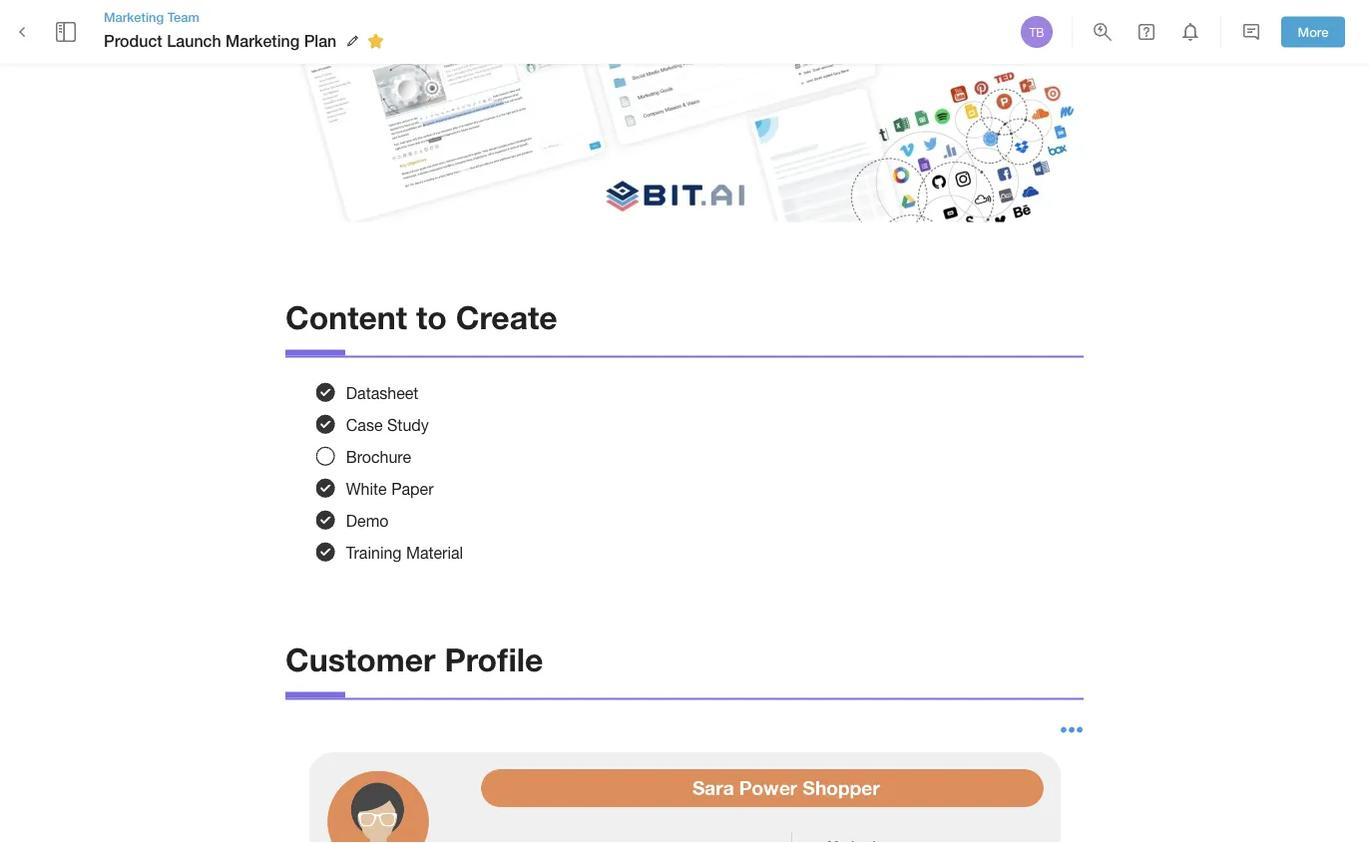 Task type: locate. For each thing, give the bounding box(es) containing it.
tb button
[[1018, 13, 1056, 51]]

marketing up product
[[104, 9, 164, 24]]

content
[[286, 298, 407, 336]]

marketing
[[104, 9, 164, 24], [226, 31, 300, 50]]

1 vertical spatial marketing
[[226, 31, 300, 50]]

marketing down marketing team link at top left
[[226, 31, 300, 50]]

1 horizontal spatial marketing
[[226, 31, 300, 50]]

to
[[416, 298, 447, 336]]

white paper
[[346, 480, 434, 498]]

tb
[[1030, 25, 1045, 39]]

product
[[104, 31, 162, 50]]

launch
[[167, 31, 221, 50]]

0 horizontal spatial marketing
[[104, 9, 164, 24]]

datasheet
[[346, 384, 419, 402]]

marketing team link
[[104, 8, 391, 26]]

content to create
[[286, 298, 558, 336]]

training material
[[346, 543, 463, 562]]

case
[[346, 416, 383, 434]]



Task type: vqa. For each thing, say whether or not it's contained in the screenshot.
Training
yes



Task type: describe. For each thing, give the bounding box(es) containing it.
plan
[[304, 31, 337, 50]]

paper
[[392, 480, 434, 498]]

remove favorite image
[[364, 29, 388, 53]]

case study
[[346, 416, 429, 434]]

0 vertical spatial marketing
[[104, 9, 164, 24]]

profile
[[445, 640, 543, 678]]

training
[[346, 543, 402, 562]]

more
[[1298, 24, 1329, 40]]

customer
[[286, 640, 436, 678]]

demo
[[346, 512, 389, 530]]

customer profile
[[286, 640, 543, 678]]

material
[[406, 543, 463, 562]]

white
[[346, 480, 387, 498]]

create
[[456, 298, 558, 336]]

team
[[168, 9, 200, 24]]

product launch marketing plan
[[104, 31, 337, 50]]

marketing team
[[104, 9, 200, 24]]

study
[[387, 416, 429, 434]]

brochure
[[346, 448, 411, 466]]

more button
[[1282, 17, 1346, 47]]



